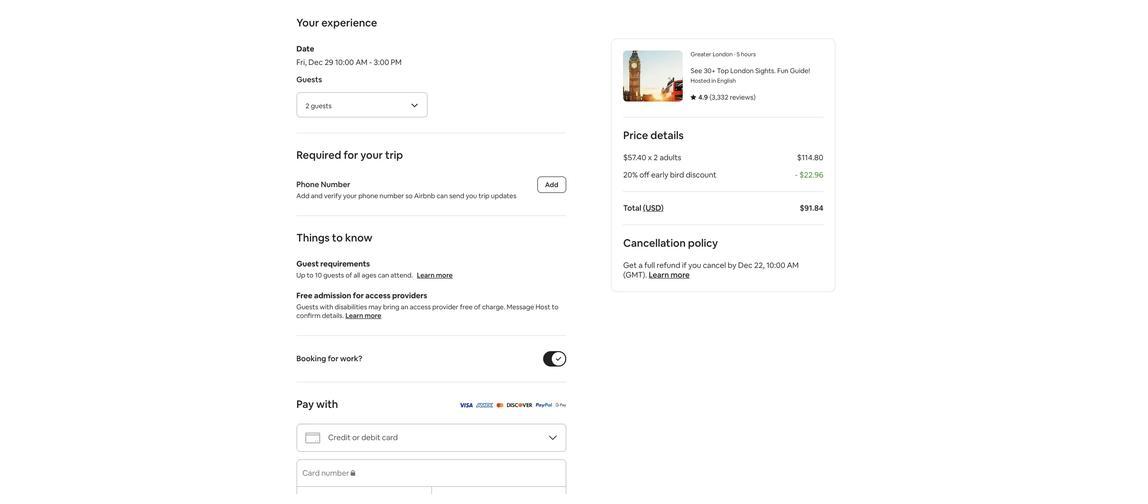 Task type: describe. For each thing, give the bounding box(es) containing it.
1 vertical spatial -
[[795, 170, 797, 180]]

charge.
[[482, 303, 505, 312]]

phone
[[296, 180, 319, 190]]

2 guests
[[306, 102, 332, 110]]

(gmt).
[[623, 270, 647, 280]]

pay
[[296, 398, 314, 411]]

10:00 inside get a full refund if you cancel by dec 22, 10:00 am (gmt).
[[766, 261, 785, 271]]

2 guests button
[[297, 93, 427, 117]]

booking
[[296, 354, 326, 364]]

10
[[315, 271, 322, 280]]

4.9
[[698, 93, 708, 102]]

30+
[[703, 66, 715, 75]]

x
[[648, 153, 652, 163]]

and
[[311, 192, 323, 200]]

with for pay
[[316, 398, 338, 411]]

29
[[324, 57, 333, 67]]

2 discover card image from the top
[[507, 404, 533, 408]]

price
[[623, 129, 648, 142]]

by
[[727, 261, 736, 271]]

details.
[[322, 312, 344, 320]]

2 mastercard image from the top
[[496, 404, 504, 408]]

confirm
[[296, 312, 320, 320]]

discount
[[686, 170, 716, 180]]

2 inside dropdown button
[[306, 102, 309, 110]]

price details
[[623, 129, 683, 142]]

bird
[[670, 170, 684, 180]]

guide!
[[790, 66, 810, 75]]

0 vertical spatial trip
[[385, 148, 403, 162]]

your inside phone number add and verify your phone number so airbnb can send you trip updates
[[343, 192, 357, 200]]

$114.80
[[797, 153, 823, 163]]

your experience
[[296, 16, 377, 29]]

learn more link for free admission for access providers
[[345, 312, 381, 320]]

pm
[[391, 57, 402, 67]]

1 vertical spatial for
[[353, 291, 364, 301]]

guests inside 2 guests dropdown button
[[311, 102, 332, 110]]

london inside see 30+ top london sights. fun guide! hosted in english
[[730, 66, 754, 75]]

3:00
[[374, 57, 389, 67]]

top
[[717, 66, 729, 75]]

can inside guest requirements up to 10 guests of all ages can attend. learn more
[[378, 271, 389, 280]]

may
[[368, 303, 382, 312]]

to inside guests with disabilities may bring an access provider free of charge. message host to confirm details.
[[552, 303, 559, 312]]

card
[[382, 433, 398, 443]]

an
[[401, 303, 408, 312]]

20%
[[623, 170, 638, 180]]

things
[[296, 231, 330, 245]]

10:00 inside date fri, dec 29 10:00 am - 3:00 pm
[[335, 57, 354, 67]]

cancel
[[703, 261, 726, 271]]

2 horizontal spatial learn
[[648, 270, 669, 280]]

you inside get a full refund if you cancel by dec 22, 10:00 am (gmt).
[[688, 261, 701, 271]]

(usd)
[[643, 203, 663, 213]]

am inside get a full refund if you cancel by dec 22, 10:00 am (gmt).
[[787, 261, 799, 271]]

with for guests
[[320, 303, 333, 312]]

experience
[[321, 16, 377, 29]]

free
[[460, 303, 473, 312]]

booking for work?
[[296, 354, 362, 364]]

2 visa card image from the top
[[459, 404, 473, 408]]

if
[[682, 261, 686, 271]]

your
[[296, 16, 319, 29]]

guests with disabilities may bring an access provider free of charge. message host to confirm details.
[[296, 303, 560, 320]]

hosted
[[690, 77, 710, 85]]

guests for guests
[[296, 75, 322, 85]]

·
[[734, 51, 735, 58]]

policy
[[688, 236, 718, 250]]

ages
[[362, 271, 376, 280]]

1 paypal image from the top
[[535, 400, 552, 410]]

$91.84
[[800, 203, 823, 213]]

required
[[296, 148, 341, 162]]

admission
[[314, 291, 351, 301]]

things to know
[[296, 231, 372, 245]]

am inside date fri, dec 29 10:00 am - 3:00 pm
[[356, 57, 367, 67]]

more inside guest requirements up to 10 guests of all ages can attend. learn more
[[436, 271, 453, 280]]

total
[[623, 203, 641, 213]]

guests inside guest requirements up to 10 guests of all ages can attend. learn more
[[323, 271, 344, 280]]

for for work?
[[328, 354, 338, 364]]

22,
[[754, 261, 764, 271]]

access inside guests with disabilities may bring an access provider free of charge. message host to confirm details.
[[410, 303, 431, 312]]

so
[[405, 192, 413, 200]]

up
[[296, 271, 305, 280]]

hours
[[741, 51, 756, 58]]

disabilities
[[335, 303, 367, 312]]

required for your trip
[[296, 148, 403, 162]]

message
[[507, 303, 534, 312]]

all
[[354, 271, 360, 280]]

3,332
[[711, 93, 728, 102]]

phone number add and verify your phone number so airbnb can send you trip updates
[[296, 180, 516, 200]]

pay with
[[296, 398, 338, 411]]

1 american express card image from the top
[[476, 400, 494, 410]]

providers
[[392, 291, 427, 301]]

cancellation
[[623, 236, 685, 250]]

in
[[711, 77, 716, 85]]

0 horizontal spatial access
[[365, 291, 391, 301]]

get
[[623, 261, 637, 271]]

guests for guests with disabilities may bring an access provider free of charge. message host to confirm details.
[[296, 303, 318, 312]]

fun
[[777, 66, 788, 75]]

$57.40 x 2 adults
[[623, 153, 681, 163]]

add button
[[537, 177, 566, 193]]

credit or debit card button
[[296, 424, 566, 452]]

dec inside date fri, dec 29 10:00 am - 3:00 pm
[[308, 57, 323, 67]]

credit card image
[[305, 430, 320, 446]]

get a full refund if you cancel by dec 22, 10:00 am (gmt).
[[623, 261, 799, 280]]



Task type: vqa. For each thing, say whether or not it's contained in the screenshot.
'London' to the bottom
yes



Task type: locate. For each thing, give the bounding box(es) containing it.
dec inside get a full refund if you cancel by dec 22, 10:00 am (gmt).
[[738, 261, 752, 271]]

10:00 right 29
[[335, 57, 354, 67]]

1 horizontal spatial of
[[474, 303, 481, 312]]

0 vertical spatial your
[[360, 148, 383, 162]]

0 horizontal spatial learn more link
[[345, 312, 381, 320]]

guest requirements up to 10 guests of all ages can attend. learn more
[[296, 259, 453, 280]]

send
[[449, 192, 464, 200]]

to right host
[[552, 303, 559, 312]]

2 horizontal spatial more
[[670, 270, 690, 280]]

1 guests from the top
[[296, 75, 322, 85]]

learn
[[648, 270, 669, 280], [417, 271, 435, 280], [345, 312, 363, 320]]

1 horizontal spatial trip
[[479, 192, 489, 200]]

2 horizontal spatial to
[[552, 303, 559, 312]]

trip up phone number add and verify your phone number so airbnb can send you trip updates
[[385, 148, 403, 162]]

-
[[369, 57, 372, 67], [795, 170, 797, 180]]

for
[[344, 148, 358, 162], [353, 291, 364, 301], [328, 354, 338, 364]]

0 vertical spatial guests
[[296, 75, 322, 85]]

1 vertical spatial dec
[[738, 261, 752, 271]]

(
[[709, 93, 711, 102]]

0 horizontal spatial learn
[[345, 312, 363, 320]]

1 horizontal spatial add
[[545, 181, 558, 189]]

of right free
[[474, 303, 481, 312]]

dec left 29
[[308, 57, 323, 67]]

2 paypal image from the top
[[535, 404, 552, 408]]

learn down the free admission for access providers
[[345, 312, 363, 320]]

to left 10
[[307, 271, 313, 280]]

your right verify
[[343, 192, 357, 200]]

0 horizontal spatial can
[[378, 271, 389, 280]]

fri,
[[296, 57, 307, 67]]

0 vertical spatial you
[[466, 192, 477, 200]]

debit
[[361, 433, 380, 443]]

date fri, dec 29 10:00 am - 3:00 pm
[[296, 44, 402, 67]]

host
[[536, 303, 550, 312]]

reviews
[[730, 93, 753, 102]]

dec right by
[[738, 261, 752, 271]]

- left $22.96
[[795, 170, 797, 180]]

0 vertical spatial can
[[437, 192, 448, 200]]

1 vertical spatial can
[[378, 271, 389, 280]]

0 vertical spatial -
[[369, 57, 372, 67]]

number
[[380, 192, 404, 200]]

0 vertical spatial 10:00
[[335, 57, 354, 67]]

1 horizontal spatial learn more
[[648, 270, 690, 280]]

1 horizontal spatial 10:00
[[766, 261, 785, 271]]

visa card image
[[459, 400, 473, 410], [459, 404, 473, 408]]

1 vertical spatial add
[[296, 192, 309, 200]]

discover card image left google pay icon
[[507, 404, 533, 408]]

1 horizontal spatial learn
[[417, 271, 435, 280]]

1 visa card image from the top
[[459, 400, 473, 410]]

0 vertical spatial with
[[320, 303, 333, 312]]

london left ·
[[712, 51, 732, 58]]

1 vertical spatial learn more
[[345, 312, 381, 320]]

access up may
[[365, 291, 391, 301]]

1 discover card image from the top
[[507, 400, 533, 410]]

1 vertical spatial 10:00
[[766, 261, 785, 271]]

20% off early bird discount
[[623, 170, 716, 180]]

can right ages
[[378, 271, 389, 280]]

can left send
[[437, 192, 448, 200]]

1 vertical spatial to
[[307, 271, 313, 280]]

you inside phone number add and verify your phone number so airbnb can send you trip updates
[[466, 192, 477, 200]]

learn more down the free admission for access providers
[[345, 312, 381, 320]]

1 vertical spatial your
[[343, 192, 357, 200]]

date
[[296, 44, 314, 54]]

to inside guest requirements up to 10 guests of all ages can attend. learn more
[[307, 271, 313, 280]]

am right 22,
[[787, 261, 799, 271]]

know
[[345, 231, 372, 245]]

google pay image
[[555, 400, 566, 410]]

trip
[[385, 148, 403, 162], [479, 192, 489, 200]]

greater london · 5 hours
[[690, 51, 756, 58]]

adults
[[659, 153, 681, 163]]

number
[[321, 180, 350, 190]]

am left '3:00'
[[356, 57, 367, 67]]

2 vertical spatial for
[[328, 354, 338, 364]]

work?
[[340, 354, 362, 364]]

can
[[437, 192, 448, 200], [378, 271, 389, 280]]

1 horizontal spatial dec
[[738, 261, 752, 271]]

airbnb
[[414, 192, 435, 200]]

discover card image
[[507, 400, 533, 410], [507, 404, 533, 408]]

paypal image left google pay icon
[[535, 404, 552, 408]]

learn more link right 'a'
[[648, 270, 690, 280]]

trip left the updates
[[479, 192, 489, 200]]

to left know
[[332, 231, 343, 245]]

a
[[638, 261, 642, 271]]

requirements
[[320, 259, 370, 269]]

1 horizontal spatial 2
[[653, 153, 658, 163]]

guests right 10
[[323, 271, 344, 280]]

0 vertical spatial of
[[346, 271, 352, 280]]

1 vertical spatial access
[[410, 303, 431, 312]]

learn more for learn more link related to free admission for access providers
[[345, 312, 381, 320]]

1 vertical spatial with
[[316, 398, 338, 411]]

0 horizontal spatial add
[[296, 192, 309, 200]]

2 american express card image from the top
[[476, 404, 494, 408]]

0 horizontal spatial your
[[343, 192, 357, 200]]

guests down fri,
[[296, 75, 322, 85]]

2 right x
[[653, 153, 658, 163]]

- inside date fri, dec 29 10:00 am - 3:00 pm
[[369, 57, 372, 67]]

1 vertical spatial london
[[730, 66, 754, 75]]

guests
[[296, 75, 322, 85], [296, 303, 318, 312]]

more for learn more link to the right
[[670, 270, 690, 280]]

paypal image
[[535, 400, 552, 410], [535, 404, 552, 408]]

with right pay
[[316, 398, 338, 411]]

see 30+ top london sights. fun guide! hosted in english
[[690, 66, 810, 85]]

0 vertical spatial to
[[332, 231, 343, 245]]

1 vertical spatial am
[[787, 261, 799, 271]]

full
[[644, 261, 655, 271]]

your up phone
[[360, 148, 383, 162]]

your
[[360, 148, 383, 162], [343, 192, 357, 200]]

learn more
[[648, 270, 690, 280], [345, 312, 381, 320]]

1 vertical spatial guests
[[323, 271, 344, 280]]

of left all
[[346, 271, 352, 280]]

2 horizontal spatial learn more link
[[648, 270, 690, 280]]

add
[[545, 181, 558, 189], [296, 192, 309, 200]]

you right if
[[688, 261, 701, 271]]

10:00
[[335, 57, 354, 67], [766, 261, 785, 271]]

1 horizontal spatial am
[[787, 261, 799, 271]]

google pay image
[[555, 404, 566, 408]]

1 horizontal spatial learn more link
[[417, 271, 453, 280]]

1 horizontal spatial -
[[795, 170, 797, 180]]

1 vertical spatial trip
[[479, 192, 489, 200]]

of inside guests with disabilities may bring an access provider free of charge. message host to confirm details.
[[474, 303, 481, 312]]

- left '3:00'
[[369, 57, 372, 67]]

sights.
[[755, 66, 776, 75]]

guests down free
[[296, 303, 318, 312]]

add inside "button"
[[545, 181, 558, 189]]

1 horizontal spatial your
[[360, 148, 383, 162]]

discover card image left google pay image
[[507, 400, 533, 410]]

for up disabilities
[[353, 291, 364, 301]]

more right full
[[670, 270, 690, 280]]

1 horizontal spatial more
[[436, 271, 453, 280]]

to
[[332, 231, 343, 245], [307, 271, 313, 280], [552, 303, 559, 312]]

0 vertical spatial learn more
[[648, 270, 690, 280]]

0 horizontal spatial dec
[[308, 57, 323, 67]]

0 horizontal spatial to
[[307, 271, 313, 280]]

0 vertical spatial dec
[[308, 57, 323, 67]]

0 horizontal spatial learn more
[[345, 312, 381, 320]]

2 guests from the top
[[296, 303, 318, 312]]

more for learn more link related to free admission for access providers
[[365, 312, 381, 320]]

learn right 'a'
[[648, 270, 669, 280]]

0 vertical spatial access
[[365, 291, 391, 301]]

see
[[690, 66, 702, 75]]

0 horizontal spatial more
[[365, 312, 381, 320]]

details
[[650, 129, 683, 142]]

with
[[320, 303, 333, 312], [316, 398, 338, 411]]

of inside guest requirements up to 10 guests of all ages can attend. learn more
[[346, 271, 352, 280]]

guests down 29
[[311, 102, 332, 110]]

more
[[670, 270, 690, 280], [436, 271, 453, 280], [365, 312, 381, 320]]

1 vertical spatial guests
[[296, 303, 318, 312]]

for right the required
[[344, 148, 358, 162]]

0 vertical spatial 2
[[306, 102, 309, 110]]

you right send
[[466, 192, 477, 200]]

1 vertical spatial of
[[474, 303, 481, 312]]

provider
[[432, 303, 458, 312]]

or
[[352, 433, 360, 443]]

10:00 right 22,
[[766, 261, 785, 271]]

0 vertical spatial guests
[[311, 102, 332, 110]]

2 vertical spatial to
[[552, 303, 559, 312]]

2
[[306, 102, 309, 110], [653, 153, 658, 163]]

0 horizontal spatial trip
[[385, 148, 403, 162]]

free
[[296, 291, 313, 301]]

0 vertical spatial for
[[344, 148, 358, 162]]

learn more link down the free admission for access providers
[[345, 312, 381, 320]]

phone
[[358, 192, 378, 200]]

guests
[[311, 102, 332, 110], [323, 271, 344, 280]]

0 horizontal spatial -
[[369, 57, 372, 67]]

1 horizontal spatial access
[[410, 303, 431, 312]]

learn more link up providers
[[417, 271, 453, 280]]

1 horizontal spatial can
[[437, 192, 448, 200]]

$57.40
[[623, 153, 646, 163]]

can inside phone number add and verify your phone number so airbnb can send you trip updates
[[437, 192, 448, 200]]

attend.
[[391, 271, 413, 280]]

london down 5
[[730, 66, 754, 75]]

)
[[753, 93, 755, 102]]

0 horizontal spatial 2
[[306, 102, 309, 110]]

greater
[[690, 51, 711, 58]]

2 down fri,
[[306, 102, 309, 110]]

1 horizontal spatial to
[[332, 231, 343, 245]]

learn inside guest requirements up to 10 guests of all ages can attend. learn more
[[417, 271, 435, 280]]

off
[[639, 170, 649, 180]]

0 horizontal spatial 10:00
[[335, 57, 354, 67]]

early
[[651, 170, 668, 180]]

mastercard image
[[496, 400, 504, 410], [496, 404, 504, 408]]

4.9 ( 3,332 reviews )
[[698, 93, 755, 102]]

1 vertical spatial you
[[688, 261, 701, 271]]

- $22.96
[[795, 170, 823, 180]]

guests inside guests with disabilities may bring an access provider free of charge. message host to confirm details.
[[296, 303, 318, 312]]

0 vertical spatial am
[[356, 57, 367, 67]]

refund
[[656, 261, 680, 271]]

0 vertical spatial add
[[545, 181, 558, 189]]

updates
[[491, 192, 516, 200]]

more left bring
[[365, 312, 381, 320]]

free admission for access providers
[[296, 291, 427, 301]]

for left work?
[[328, 354, 338, 364]]

credit or debit card
[[328, 433, 398, 443]]

learn more for learn more link to the right
[[648, 270, 690, 280]]

cancellation policy
[[623, 236, 718, 250]]

access down providers
[[410, 303, 431, 312]]

0 horizontal spatial am
[[356, 57, 367, 67]]

0 vertical spatial london
[[712, 51, 732, 58]]

american express card image
[[476, 400, 494, 410], [476, 404, 494, 408]]

paypal image left google pay image
[[535, 400, 552, 410]]

$22.96
[[799, 170, 823, 180]]

add inside phone number add and verify your phone number so airbnb can send you trip updates
[[296, 192, 309, 200]]

0 horizontal spatial of
[[346, 271, 352, 280]]

1 horizontal spatial you
[[688, 261, 701, 271]]

0 horizontal spatial you
[[466, 192, 477, 200]]

with inside guests with disabilities may bring an access provider free of charge. message host to confirm details.
[[320, 303, 333, 312]]

with down admission on the bottom of page
[[320, 303, 333, 312]]

learn more link for guest requirements
[[417, 271, 453, 280]]

total (usd)
[[623, 203, 663, 213]]

credit
[[328, 433, 351, 443]]

learn right attend.
[[417, 271, 435, 280]]

for for your
[[344, 148, 358, 162]]

verify
[[324, 192, 342, 200]]

learn more right 'a'
[[648, 270, 690, 280]]

trip inside phone number add and verify your phone number so airbnb can send you trip updates
[[479, 192, 489, 200]]

1 vertical spatial 2
[[653, 153, 658, 163]]

more up 'provider'
[[436, 271, 453, 280]]

1 mastercard image from the top
[[496, 400, 504, 410]]

guest
[[296, 259, 319, 269]]



